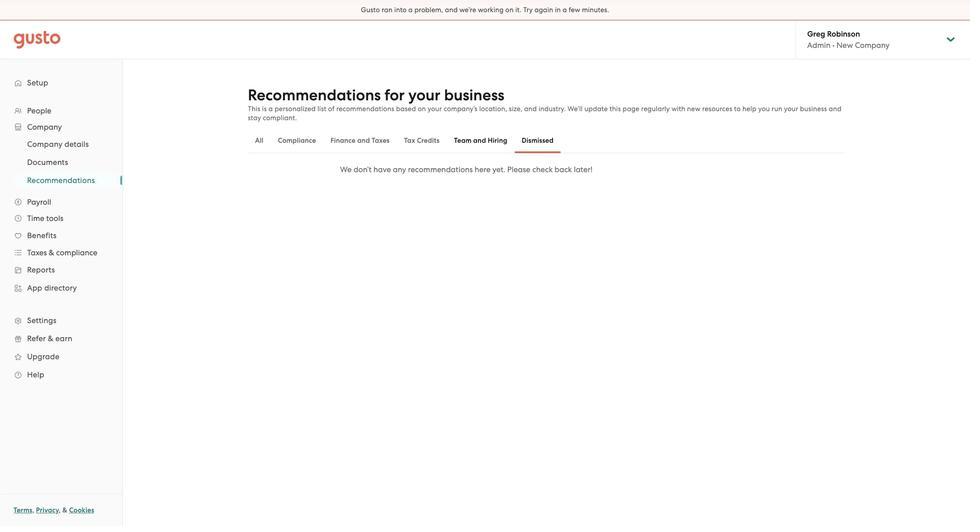 Task type: locate. For each thing, give the bounding box(es) containing it.
1 horizontal spatial taxes
[[372, 137, 390, 145]]

taxes & compliance
[[27, 248, 97, 257]]

0 vertical spatial recommendations
[[337, 105, 395, 113]]

0 horizontal spatial ,
[[32, 507, 34, 515]]

1 vertical spatial &
[[48, 334, 53, 343]]

recommendations up the finance and taxes
[[337, 105, 395, 113]]

settings
[[27, 316, 57, 325]]

0 vertical spatial recommendations
[[248, 86, 381, 105]]

page
[[623, 105, 640, 113]]

& left earn
[[48, 334, 53, 343]]

company down people
[[27, 123, 62, 132]]

tax credits button
[[397, 130, 447, 152]]

dismissed button
[[515, 130, 561, 152]]

you
[[759, 105, 770, 113]]

1 vertical spatial recommendations
[[27, 176, 95, 185]]

yet.
[[493, 165, 506, 174]]

taxes inside button
[[372, 137, 390, 145]]

your up based
[[409, 86, 441, 105]]

gusto navigation element
[[0, 59, 122, 399]]

into
[[394, 6, 407, 14]]

recommendations inside list
[[27, 176, 95, 185]]

hiring
[[488, 137, 508, 145]]

is
[[262, 105, 267, 113]]

list containing company details
[[0, 135, 122, 190]]

taxes
[[372, 137, 390, 145], [27, 248, 47, 257]]

1 horizontal spatial business
[[800, 105, 827, 113]]

&
[[49, 248, 54, 257], [48, 334, 53, 343], [62, 507, 67, 515]]

1 vertical spatial taxes
[[27, 248, 47, 257]]

recommendations
[[337, 105, 395, 113], [408, 165, 473, 174]]

, left 'cookies'
[[59, 507, 61, 515]]

, left privacy at the bottom of page
[[32, 507, 34, 515]]

based
[[396, 105, 416, 113]]

2 vertical spatial &
[[62, 507, 67, 515]]

recommendations down documents link
[[27, 176, 95, 185]]

few
[[569, 6, 581, 14]]

benefits link
[[9, 228, 113, 244]]

cookies button
[[69, 505, 94, 516]]

we're
[[460, 6, 476, 14]]

taxes up reports
[[27, 248, 47, 257]]

business right run
[[800, 105, 827, 113]]

0 vertical spatial taxes
[[372, 137, 390, 145]]

upgrade link
[[9, 349, 113, 365]]

1 horizontal spatial on
[[506, 6, 514, 14]]

recommendations down credits
[[408, 165, 473, 174]]

new
[[837, 41, 853, 50]]

recommendations inside recommendations for your business this is a personalized list of recommendations based on your company's location, size, and industry. we'll update this page regularly with new resources to help you run your business and stay compliant.
[[248, 86, 381, 105]]

recommendation categories for your business tab list
[[248, 128, 845, 153]]

and
[[445, 6, 458, 14], [524, 105, 537, 113], [829, 105, 842, 113], [357, 137, 370, 145], [474, 137, 486, 145]]

minutes.
[[582, 6, 609, 14]]

taxes up have
[[372, 137, 390, 145]]

recommendations up list
[[248, 86, 381, 105]]

recommendations for recommendations
[[27, 176, 95, 185]]

gusto ran into a problem, and we're working on it. try again in a few minutes.
[[361, 6, 609, 14]]

your right run
[[784, 105, 799, 113]]

don't
[[354, 165, 372, 174]]

1 horizontal spatial recommendations
[[248, 86, 381, 105]]

on right based
[[418, 105, 426, 113]]

your left company's
[[428, 105, 442, 113]]

1 vertical spatial company
[[27, 123, 62, 132]]

terms link
[[14, 507, 32, 515]]

ran
[[382, 6, 393, 14]]

0 horizontal spatial recommendations
[[337, 105, 395, 113]]

a right in
[[563, 6, 567, 14]]

0 vertical spatial &
[[49, 248, 54, 257]]

time tools button
[[9, 210, 113, 227]]

home image
[[14, 31, 61, 49]]

a right the into
[[409, 6, 413, 14]]

setup
[[27, 78, 48, 87]]

on left it.
[[506, 6, 514, 14]]

0 horizontal spatial business
[[444, 86, 505, 105]]

a right is
[[269, 105, 273, 113]]

2 vertical spatial company
[[27, 140, 62, 149]]

list
[[0, 103, 122, 384], [0, 135, 122, 190]]

admin
[[808, 41, 831, 50]]

1 horizontal spatial ,
[[59, 507, 61, 515]]

this
[[248, 105, 260, 113]]

on inside recommendations for your business this is a personalized list of recommendations based on your company's location, size, and industry. we'll update this page regularly with new resources to help you run your business and stay compliant.
[[418, 105, 426, 113]]

1 vertical spatial on
[[418, 105, 426, 113]]

0 horizontal spatial taxes
[[27, 248, 47, 257]]

0 vertical spatial company
[[855, 41, 890, 50]]

people button
[[9, 103, 113, 119]]

cookies
[[69, 507, 94, 515]]

company right new at right top
[[855, 41, 890, 50]]

& left 'cookies'
[[62, 507, 67, 515]]

business up company's
[[444, 86, 505, 105]]

refer & earn
[[27, 334, 72, 343]]

0 horizontal spatial a
[[269, 105, 273, 113]]

help
[[743, 105, 757, 113]]

company details link
[[16, 136, 113, 152]]

business
[[444, 86, 505, 105], [800, 105, 827, 113]]

back
[[555, 165, 572, 174]]

gusto
[[361, 6, 380, 14]]

on
[[506, 6, 514, 14], [418, 105, 426, 113]]

1 horizontal spatial recommendations
[[408, 165, 473, 174]]

company for company
[[27, 123, 62, 132]]

compliance
[[278, 137, 316, 145]]

your
[[409, 86, 441, 105], [428, 105, 442, 113], [784, 105, 799, 113]]

app directory
[[27, 284, 77, 293]]

& inside "dropdown button"
[[49, 248, 54, 257]]

0 horizontal spatial recommendations
[[27, 176, 95, 185]]

refer & earn link
[[9, 331, 113, 347]]

check
[[533, 165, 553, 174]]

company for company details
[[27, 140, 62, 149]]

new
[[687, 105, 701, 113]]

app directory link
[[9, 280, 113, 296]]

company up documents
[[27, 140, 62, 149]]

in
[[555, 6, 561, 14]]

& for compliance
[[49, 248, 54, 257]]

greg robinson admin • new company
[[808, 29, 890, 50]]

time tools
[[27, 214, 63, 223]]

1 horizontal spatial a
[[409, 6, 413, 14]]

& down benefits link
[[49, 248, 54, 257]]

1 list from the top
[[0, 103, 122, 384]]

recommendations
[[248, 86, 381, 105], [27, 176, 95, 185]]

all
[[255, 137, 264, 145]]

company inside dropdown button
[[27, 123, 62, 132]]

upgrade
[[27, 352, 59, 362]]

0 horizontal spatial on
[[418, 105, 426, 113]]

2 list from the top
[[0, 135, 122, 190]]

tax
[[404, 137, 415, 145]]

list containing people
[[0, 103, 122, 384]]

& for earn
[[48, 334, 53, 343]]

run
[[772, 105, 783, 113]]

1 vertical spatial recommendations
[[408, 165, 473, 174]]

again
[[535, 6, 554, 14]]



Task type: vqa. For each thing, say whether or not it's contained in the screenshot.
right 'business'
yes



Task type: describe. For each thing, give the bounding box(es) containing it.
greg
[[808, 29, 826, 39]]

2 , from the left
[[59, 507, 61, 515]]

benefits
[[27, 231, 57, 240]]

time
[[27, 214, 44, 223]]

company button
[[9, 119, 113, 135]]

help
[[27, 371, 44, 380]]

please
[[508, 165, 531, 174]]

any
[[393, 165, 406, 174]]

0 vertical spatial on
[[506, 6, 514, 14]]

directory
[[44, 284, 77, 293]]

recommendations link
[[16, 172, 113, 189]]

terms
[[14, 507, 32, 515]]

earn
[[55, 334, 72, 343]]

robinson
[[828, 29, 860, 39]]

2 horizontal spatial a
[[563, 6, 567, 14]]

details
[[64, 140, 89, 149]]

company's
[[444, 105, 478, 113]]

reports link
[[9, 262, 113, 278]]

compliant.
[[263, 114, 297, 122]]

finance and taxes button
[[323, 130, 397, 152]]

here
[[475, 165, 491, 174]]

1 vertical spatial business
[[800, 105, 827, 113]]

of
[[328, 105, 335, 113]]

we'll
[[568, 105, 583, 113]]

reports
[[27, 266, 55, 275]]

•
[[833, 41, 835, 50]]

and inside button
[[474, 137, 486, 145]]

recommendations for recommendations for your business this is a personalized list of recommendations based on your company's location, size, and industry. we'll update this page regularly with new resources to help you run your business and stay compliant.
[[248, 86, 381, 105]]

all button
[[248, 130, 271, 152]]

finance and taxes
[[331, 137, 390, 145]]

it.
[[516, 6, 522, 14]]

this
[[610, 105, 621, 113]]

privacy link
[[36, 507, 59, 515]]

have
[[374, 165, 391, 174]]

app
[[27, 284, 42, 293]]

documents link
[[16, 154, 113, 171]]

working
[[478, 6, 504, 14]]

0 vertical spatial business
[[444, 86, 505, 105]]

settings link
[[9, 313, 113, 329]]

a inside recommendations for your business this is a personalized list of recommendations based on your company's location, size, and industry. we'll update this page regularly with new resources to help you run your business and stay compliant.
[[269, 105, 273, 113]]

team
[[454, 137, 472, 145]]

regularly
[[642, 105, 670, 113]]

and inside button
[[357, 137, 370, 145]]

stay
[[248, 114, 261, 122]]

taxes & compliance button
[[9, 245, 113, 261]]

resources
[[703, 105, 733, 113]]

try
[[524, 6, 533, 14]]

privacy
[[36, 507, 59, 515]]

finance
[[331, 137, 356, 145]]

company details
[[27, 140, 89, 149]]

help link
[[9, 367, 113, 383]]

industry.
[[539, 105, 566, 113]]

people
[[27, 106, 51, 115]]

1 , from the left
[[32, 507, 34, 515]]

recommendations inside recommendations for your business this is a personalized list of recommendations based on your company's location, size, and industry. we'll update this page regularly with new resources to help you run your business and stay compliant.
[[337, 105, 395, 113]]

setup link
[[9, 75, 113, 91]]

to
[[734, 105, 741, 113]]

terms , privacy , & cookies
[[14, 507, 94, 515]]

update
[[585, 105, 608, 113]]

for
[[385, 86, 405, 105]]

list
[[318, 105, 327, 113]]

compliance
[[56, 248, 97, 257]]

recommendations for your business this is a personalized list of recommendations based on your company's location, size, and industry. we'll update this page regularly with new resources to help you run your business and stay compliant.
[[248, 86, 842, 122]]

location,
[[479, 105, 507, 113]]

tax credits
[[404, 137, 440, 145]]

documents
[[27, 158, 68, 167]]

refer
[[27, 334, 46, 343]]

payroll
[[27, 198, 51, 207]]

tools
[[46, 214, 63, 223]]

payroll button
[[9, 194, 113, 210]]

team and hiring button
[[447, 130, 515, 152]]

we
[[340, 165, 352, 174]]

with
[[672, 105, 686, 113]]

problem,
[[415, 6, 443, 14]]

dismissed
[[522, 137, 554, 145]]

we don't have any recommendations here yet. please check back later!
[[340, 165, 593, 174]]

team and hiring
[[454, 137, 508, 145]]

taxes inside "dropdown button"
[[27, 248, 47, 257]]

company inside greg robinson admin • new company
[[855, 41, 890, 50]]



